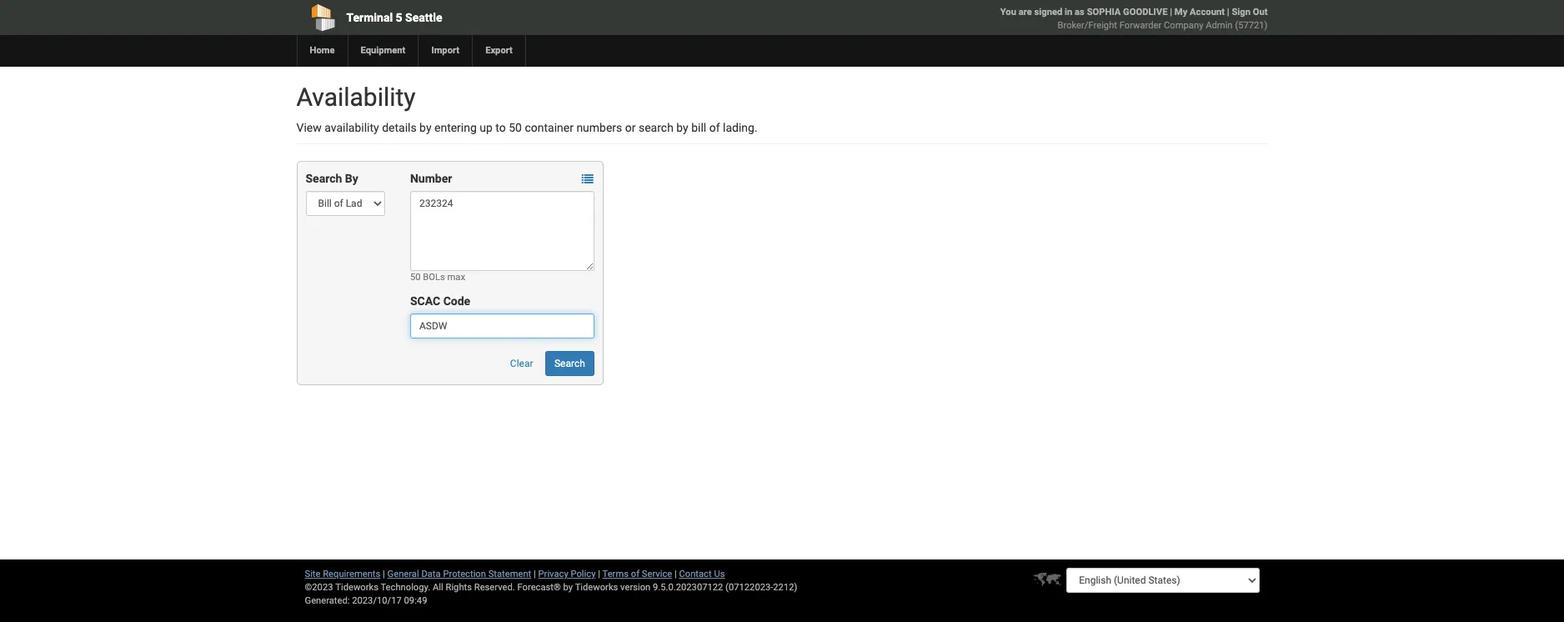 Task type: vqa. For each thing, say whether or not it's contained in the screenshot.
THE ALL
yes



Task type: locate. For each thing, give the bounding box(es) containing it.
max
[[447, 272, 465, 283]]

sign
[[1232, 7, 1251, 18]]

clear button
[[501, 351, 542, 376]]

search
[[306, 172, 342, 185], [555, 358, 585, 369]]

export
[[485, 45, 513, 56]]

all
[[433, 582, 443, 593]]

my account link
[[1175, 7, 1225, 18]]

forecast®
[[517, 582, 561, 593]]

50 right 'to'
[[509, 121, 522, 134]]

terminal 5 seattle
[[347, 11, 442, 24]]

show list image
[[582, 174, 594, 185]]

search right clear button at the left bottom of page
[[555, 358, 585, 369]]

(07122023-
[[726, 582, 773, 593]]

bols
[[423, 272, 445, 283]]

view
[[296, 121, 322, 134]]

technology.
[[381, 582, 430, 593]]

by
[[420, 121, 432, 134], [677, 121, 689, 134], [563, 582, 573, 593]]

search button
[[545, 351, 594, 376]]

by down "privacy policy" link
[[563, 582, 573, 593]]

site requirements | general data protection statement | privacy policy | terms of service | contact us ©2023 tideworks technology. all rights reserved. forecast® by tideworks version 9.5.0.202307122 (07122023-2212) generated: 2023/10/17 09:49
[[305, 569, 798, 606]]

search for search by
[[306, 172, 342, 185]]

of up "version"
[[631, 569, 640, 580]]

contact
[[679, 569, 712, 580]]

privacy policy link
[[538, 569, 596, 580]]

up
[[480, 121, 493, 134]]

| up the tideworks
[[598, 569, 600, 580]]

lading.
[[723, 121, 758, 134]]

view availability details by entering up to 50 container numbers or search by bill of lading.
[[296, 121, 758, 134]]

0 vertical spatial search
[[306, 172, 342, 185]]

| left sign at right top
[[1227, 7, 1230, 18]]

2 horizontal spatial by
[[677, 121, 689, 134]]

of right bill
[[709, 121, 720, 134]]

50
[[509, 121, 522, 134], [410, 272, 421, 283]]

1 horizontal spatial of
[[709, 121, 720, 134]]

as
[[1075, 7, 1085, 18]]

us
[[714, 569, 725, 580]]

reserved.
[[474, 582, 515, 593]]

5
[[396, 11, 402, 24]]

requirements
[[323, 569, 381, 580]]

company
[[1164, 20, 1204, 31]]

import link
[[418, 35, 472, 67]]

contact us link
[[679, 569, 725, 580]]

by right details
[[420, 121, 432, 134]]

09:49
[[404, 595, 427, 606]]

1 horizontal spatial search
[[555, 358, 585, 369]]

general
[[387, 569, 419, 580]]

sophia
[[1087, 7, 1121, 18]]

by inside site requirements | general data protection statement | privacy policy | terms of service | contact us ©2023 tideworks technology. all rights reserved. forecast® by tideworks version 9.5.0.202307122 (07122023-2212) generated: 2023/10/17 09:49
[[563, 582, 573, 593]]

broker/freight
[[1058, 20, 1117, 31]]

0 horizontal spatial 50
[[410, 272, 421, 283]]

2212)
[[773, 582, 798, 593]]

search inside search button
[[555, 358, 585, 369]]

equipment
[[361, 45, 406, 56]]

1 vertical spatial search
[[555, 358, 585, 369]]

details
[[382, 121, 417, 134]]

you
[[1001, 7, 1017, 18]]

home
[[310, 45, 335, 56]]

1 horizontal spatial by
[[563, 582, 573, 593]]

statement
[[488, 569, 531, 580]]

terminal
[[347, 11, 393, 24]]

|
[[1170, 7, 1173, 18], [1227, 7, 1230, 18], [383, 569, 385, 580], [534, 569, 536, 580], [598, 569, 600, 580], [675, 569, 677, 580]]

0 vertical spatial 50
[[509, 121, 522, 134]]

50 left bols
[[410, 272, 421, 283]]

1 vertical spatial of
[[631, 569, 640, 580]]

of
[[709, 121, 720, 134], [631, 569, 640, 580]]

search left "by"
[[306, 172, 342, 185]]

forwarder
[[1120, 20, 1162, 31]]

SCAC Code text field
[[410, 314, 594, 339]]

0 horizontal spatial search
[[306, 172, 342, 185]]

goodlive
[[1123, 7, 1168, 18]]

0 horizontal spatial of
[[631, 569, 640, 580]]

(57721)
[[1235, 20, 1268, 31]]

equipment link
[[347, 35, 418, 67]]

by left bill
[[677, 121, 689, 134]]

protection
[[443, 569, 486, 580]]

| left general
[[383, 569, 385, 580]]



Task type: describe. For each thing, give the bounding box(es) containing it.
code
[[443, 294, 470, 308]]

search
[[639, 121, 674, 134]]

by
[[345, 172, 358, 185]]

| left my
[[1170, 7, 1173, 18]]

terms of service link
[[603, 569, 672, 580]]

1 vertical spatial 50
[[410, 272, 421, 283]]

site requirements link
[[305, 569, 381, 580]]

export link
[[472, 35, 525, 67]]

availability
[[325, 121, 379, 134]]

scac
[[410, 294, 440, 308]]

version
[[621, 582, 651, 593]]

my
[[1175, 7, 1188, 18]]

sign out link
[[1232, 7, 1268, 18]]

general data protection statement link
[[387, 569, 531, 580]]

privacy
[[538, 569, 569, 580]]

2023/10/17
[[352, 595, 402, 606]]

entering
[[434, 121, 477, 134]]

in
[[1065, 7, 1073, 18]]

import
[[431, 45, 460, 56]]

0 horizontal spatial by
[[420, 121, 432, 134]]

home link
[[296, 35, 347, 67]]

to
[[496, 121, 506, 134]]

number
[[410, 172, 452, 185]]

1 horizontal spatial 50
[[509, 121, 522, 134]]

data
[[421, 569, 441, 580]]

container
[[525, 121, 574, 134]]

admin
[[1206, 20, 1233, 31]]

tideworks
[[575, 582, 618, 593]]

Number text field
[[410, 191, 594, 271]]

terminal 5 seattle link
[[296, 0, 687, 35]]

terms
[[603, 569, 629, 580]]

| up 9.5.0.202307122
[[675, 569, 677, 580]]

you are signed in as sophia goodlive | my account | sign out broker/freight forwarder company admin (57721)
[[1001, 7, 1268, 31]]

account
[[1190, 7, 1225, 18]]

signed
[[1035, 7, 1063, 18]]

site
[[305, 569, 321, 580]]

seattle
[[405, 11, 442, 24]]

numbers
[[577, 121, 622, 134]]

0 vertical spatial of
[[709, 121, 720, 134]]

are
[[1019, 7, 1032, 18]]

availability
[[296, 83, 416, 112]]

| up the forecast®
[[534, 569, 536, 580]]

clear
[[510, 358, 533, 369]]

search for search
[[555, 358, 585, 369]]

scac code
[[410, 294, 470, 308]]

of inside site requirements | general data protection statement | privacy policy | terms of service | contact us ©2023 tideworks technology. all rights reserved. forecast® by tideworks version 9.5.0.202307122 (07122023-2212) generated: 2023/10/17 09:49
[[631, 569, 640, 580]]

search by
[[306, 172, 358, 185]]

or
[[625, 121, 636, 134]]

generated:
[[305, 595, 350, 606]]

9.5.0.202307122
[[653, 582, 723, 593]]

out
[[1253, 7, 1268, 18]]

service
[[642, 569, 672, 580]]

policy
[[571, 569, 596, 580]]

rights
[[446, 582, 472, 593]]

bill
[[692, 121, 707, 134]]

©2023 tideworks
[[305, 582, 379, 593]]

50 bols max
[[410, 272, 465, 283]]



